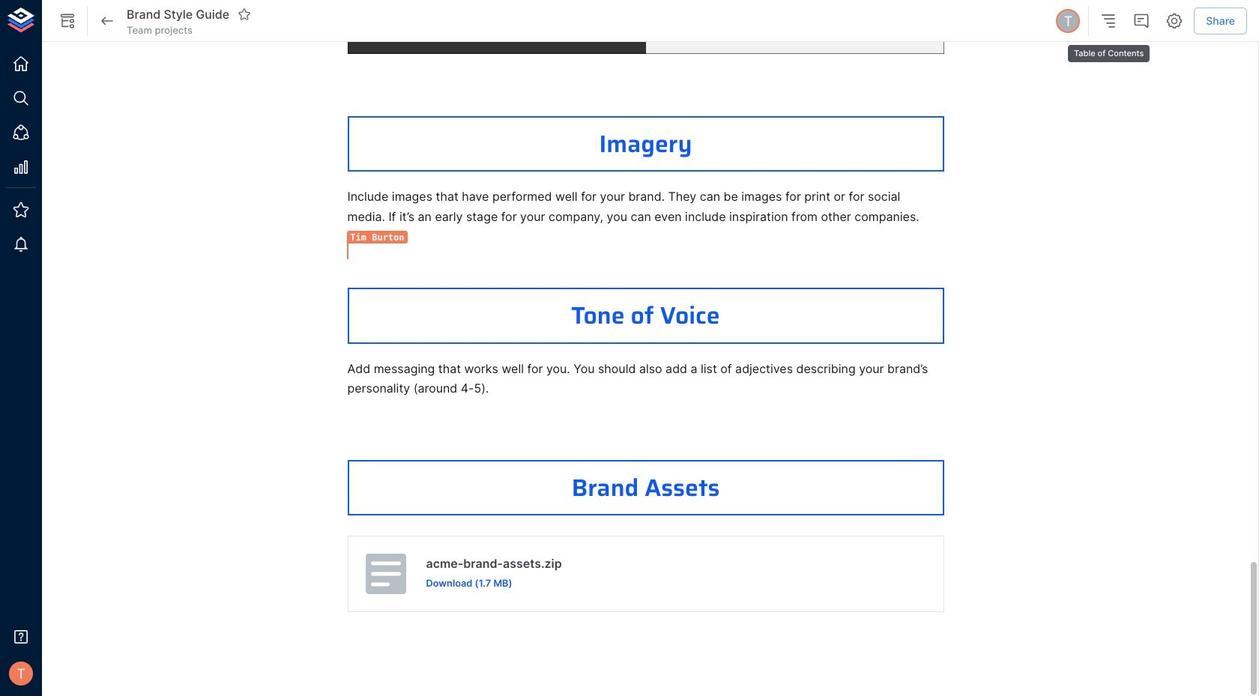 Task type: vqa. For each thing, say whether or not it's contained in the screenshot.
"Go Back" IMAGE
yes



Task type: describe. For each thing, give the bounding box(es) containing it.
show wiki image
[[58, 12, 76, 30]]



Task type: locate. For each thing, give the bounding box(es) containing it.
comments image
[[1133, 12, 1151, 30]]

table of contents image
[[1100, 12, 1118, 30]]

go back image
[[98, 12, 116, 30]]

settings image
[[1166, 12, 1184, 30]]

favorite image
[[238, 7, 251, 21]]

tooltip
[[1066, 34, 1151, 64]]



